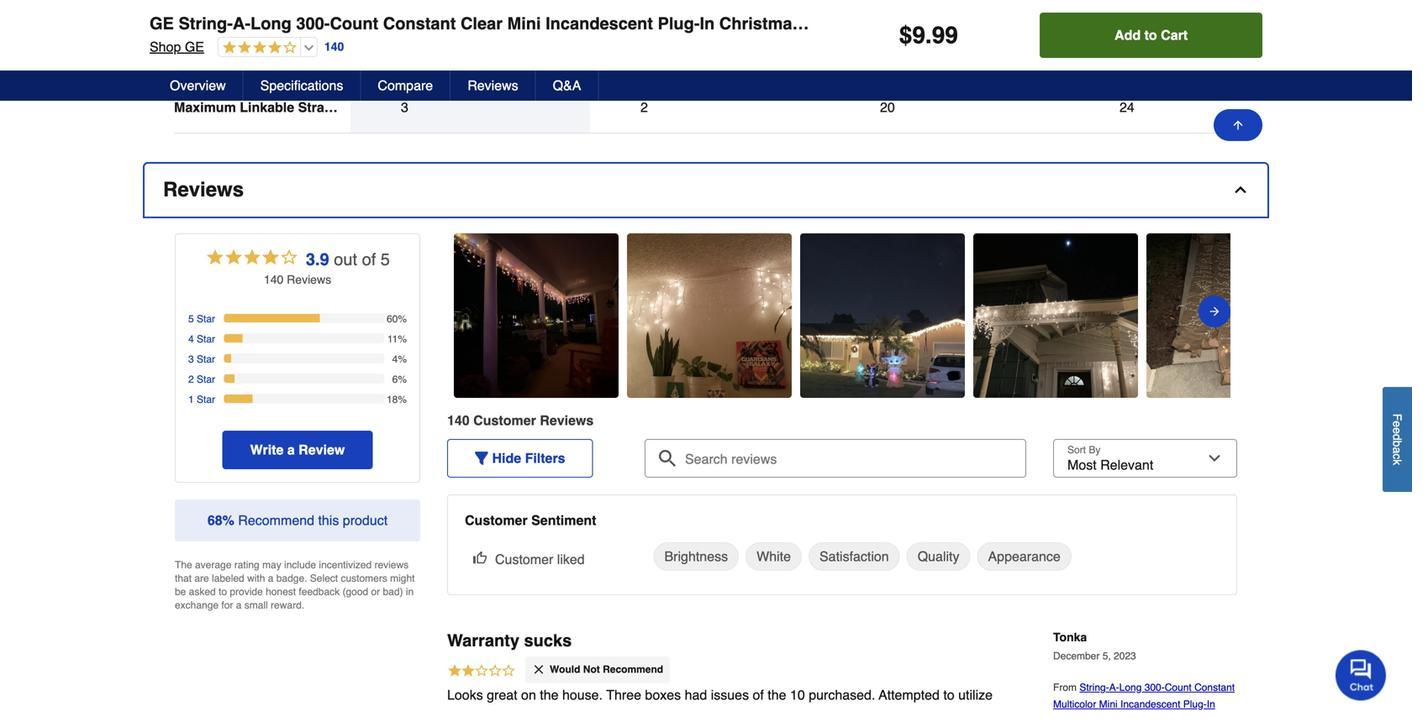 Task type: describe. For each thing, give the bounding box(es) containing it.
purchased.
[[809, 688, 875, 703]]

with
[[247, 573, 265, 585]]

might
[[390, 573, 415, 585]]

issues
[[711, 688, 749, 703]]

appearance button
[[977, 543, 1072, 572]]

review for write a review
[[299, 443, 345, 458]]

product
[[343, 513, 388, 529]]

attempted
[[879, 688, 940, 703]]

constant cell
[[1120, 48, 1258, 65]]

process
[[629, 711, 676, 712]]

(good
[[343, 587, 368, 599]]

incentivized
[[319, 560, 372, 572]]

a right write at the bottom of the page
[[287, 443, 295, 458]]

thumb up image
[[473, 552, 487, 565]]

shop
[[150, 39, 181, 55]]

was
[[680, 711, 704, 712]]

count inside string-a-long 300-count constant multicolor mini incandescent plug-i
[[1165, 683, 1192, 694]]

constant inside string-a-long 300-count constant multicolor mini incandescent plug-i
[[1195, 683, 1235, 694]]

star for 2 star
[[197, 374, 215, 386]]

a inside looks great on the house. three boxes had issues of the 10 purchased. attempted to utilize warranty vs returning and that process was a joke.
[[707, 711, 715, 712]]

recommend for %
[[238, 513, 314, 529]]

compare
[[378, 78, 433, 93]]

may
[[262, 560, 281, 572]]

compare button
[[361, 71, 451, 101]]

december
[[1053, 651, 1100, 663]]

11%
[[387, 334, 407, 346]]

incandescent inside string-a-long 300-count constant multicolor mini incandescent plug-i
[[1120, 699, 1180, 711]]

3.9
[[306, 250, 329, 270]]

add to cart button
[[1040, 13, 1263, 58]]

customer for customer sentiment
[[465, 513, 528, 529]]

quality button
[[907, 543, 970, 572]]

24 cell
[[1120, 99, 1258, 116]]

0 horizontal spatial ge
[[150, 14, 174, 33]]

3 for 3 star
[[188, 354, 194, 366]]

0 horizontal spatial reviews
[[163, 178, 244, 201]]

0 horizontal spatial 5
[[188, 314, 194, 325]]

maximum linkable strands
[[174, 100, 348, 115]]

18%
[[387, 394, 407, 406]]

the
[[175, 560, 192, 572]]

white button
[[746, 543, 802, 572]]

shop ge
[[150, 39, 204, 55]]

had
[[685, 688, 707, 703]]

for
[[221, 600, 233, 612]]

light pattern
[[174, 48, 257, 64]]

customers
[[341, 573, 387, 585]]

a up k
[[1391, 448, 1404, 454]]

warranty sucks
[[447, 632, 572, 651]]

specifications
[[260, 78, 343, 93]]

300- inside string-a-long 300-count constant multicolor mini incandescent plug-i
[[1145, 683, 1165, 694]]

6%
[[392, 374, 407, 386]]

white
[[757, 549, 791, 565]]

write a review button
[[222, 431, 373, 470]]

5,
[[1103, 651, 1111, 663]]

3 for 3
[[401, 100, 408, 115]]

1 vertical spatial reviews button
[[145, 164, 1268, 217]]

string-a-long 300-count constant multicolor mini incandescent plug-i link
[[1053, 683, 1235, 712]]

recommend for not
[[603, 665, 663, 676]]

d
[[1391, 435, 1404, 441]]

f
[[1391, 414, 1404, 422]]

brightness
[[664, 549, 728, 565]]

overview
[[170, 78, 226, 93]]

customer liked
[[495, 552, 585, 568]]

asked
[[189, 587, 216, 599]]

average
[[195, 560, 231, 572]]

include
[[284, 560, 316, 572]]

2 stars image
[[447, 663, 516, 682]]

ge string-a-long 300-count constant clear mini incandescent plug-in christmas icicle lights
[[150, 14, 903, 33]]

appearance
[[988, 549, 1061, 565]]

2 e from the top
[[1391, 428, 1404, 435]]

2 the from the left
[[768, 688, 786, 703]]

68
[[207, 513, 222, 529]]

or
[[371, 587, 380, 599]]

1 vertical spatial ge
[[185, 39, 204, 55]]

overview button
[[153, 71, 243, 101]]

4
[[188, 334, 194, 346]]

that inside the average rating may include incentivized reviews that are labeled with a badge. select customers might be asked to provide honest feedback (good or bad) in exchange for a small reward.
[[175, 573, 192, 585]]

three
[[606, 688, 641, 703]]

q&a button
[[536, 71, 599, 101]]

99
[[932, 22, 958, 49]]

2 for 2 star
[[188, 374, 194, 386]]

linkable
[[240, 100, 294, 115]]

review for 140 customer review s
[[540, 413, 586, 429]]

filter image
[[475, 452, 488, 466]]

b
[[1391, 441, 1404, 448]]

hide filters button
[[447, 440, 593, 478]]

4 uploaded image image from the left
[[1147, 308, 1311, 325]]

boxes
[[645, 688, 681, 703]]

0 vertical spatial customer
[[473, 413, 536, 429]]

vs
[[502, 711, 516, 712]]

review inside 3.9 out of 5 140 review s
[[287, 273, 325, 287]]

9
[[912, 22, 925, 49]]

$
[[899, 22, 912, 49]]

3 uploaded image image from the left
[[973, 308, 1138, 325]]

lights
[[853, 14, 903, 33]]

s inside 3.9 out of 5 140 review s
[[325, 273, 331, 287]]

feedback
[[299, 587, 340, 599]]

1 the from the left
[[540, 688, 559, 703]]

and
[[576, 711, 599, 712]]

.
[[925, 22, 932, 49]]

arrow right image
[[1208, 302, 1221, 322]]

1 e from the top
[[1391, 422, 1404, 428]]

quality
[[918, 549, 960, 565]]

this
[[318, 513, 339, 529]]

star for 5 star
[[197, 314, 215, 325]]

string- inside string-a-long 300-count constant multicolor mini incandescent plug-i
[[1080, 683, 1109, 694]]

0 vertical spatial reviews
[[468, 78, 518, 93]]

reward.
[[271, 600, 304, 612]]

a right for
[[236, 600, 242, 612]]

0 horizontal spatial 300-
[[296, 14, 330, 33]]

brightness button
[[654, 543, 739, 572]]

add to cart
[[1115, 27, 1188, 43]]

2 star
[[188, 374, 215, 386]]

small
[[244, 600, 268, 612]]

string-a-long 300-count constant multicolor mini incandescent plug-i
[[1053, 683, 1235, 712]]



Task type: vqa. For each thing, say whether or not it's contained in the screenshot.
badge. at the bottom of page
yes



Task type: locate. For each thing, give the bounding box(es) containing it.
0 horizontal spatial a-
[[233, 14, 250, 33]]

0 vertical spatial 3.9 stars image
[[218, 40, 297, 56]]

0 horizontal spatial of
[[362, 250, 376, 270]]

2 cell
[[641, 99, 779, 116]]

of right issues
[[753, 688, 764, 703]]

1 vertical spatial recommend
[[603, 665, 663, 676]]

chat invite button image
[[1336, 650, 1387, 701]]

close image
[[532, 663, 546, 677]]

0 vertical spatial long
[[250, 14, 292, 33]]

plug- inside string-a-long 300-count constant multicolor mini incandescent plug-i
[[1183, 699, 1207, 711]]

0 horizontal spatial the
[[540, 688, 559, 703]]

long down 2023
[[1119, 683, 1142, 694]]

2 horizontal spatial to
[[1145, 27, 1157, 43]]

to left utilize
[[943, 688, 955, 703]]

1 vertical spatial long
[[1119, 683, 1142, 694]]

in
[[406, 587, 414, 599]]

2 star from the top
[[197, 334, 215, 346]]

christmas
[[719, 14, 802, 33]]

1 vertical spatial 3.9 stars image
[[205, 247, 299, 272]]

140 for 140
[[324, 40, 344, 54]]

20
[[880, 100, 895, 115]]

5 right 'out'
[[381, 250, 390, 270]]

1 horizontal spatial 3
[[401, 100, 408, 115]]

1 vertical spatial incandescent
[[1120, 699, 1180, 711]]

customer sentiment
[[465, 513, 596, 529]]

a down may on the left bottom of the page
[[268, 573, 274, 585]]

0 vertical spatial 2
[[641, 100, 648, 115]]

0 horizontal spatial constant
[[383, 14, 456, 33]]

3.9 out of 5 140 review s
[[264, 250, 390, 287]]

1 vertical spatial 5
[[188, 314, 194, 325]]

0 horizontal spatial that
[[175, 573, 192, 585]]

to
[[1145, 27, 1157, 43], [219, 587, 227, 599], [943, 688, 955, 703]]

1 vertical spatial 300-
[[1145, 683, 1165, 694]]

0 horizontal spatial to
[[219, 587, 227, 599]]

a- inside string-a-long 300-count constant multicolor mini incandescent plug-i
[[1109, 683, 1119, 694]]

the
[[540, 688, 559, 703], [768, 688, 786, 703]]

ge up shop
[[150, 14, 174, 33]]

to inside looks great on the house. three boxes had issues of the 10 purchased. attempted to utilize warranty vs returning and that process was a joke.
[[943, 688, 955, 703]]

68 % recommend this product
[[207, 513, 388, 529]]

2 vertical spatial customer
[[495, 552, 553, 568]]

0 horizontal spatial long
[[250, 14, 292, 33]]

maximum
[[174, 100, 236, 115]]

incandescent
[[546, 14, 653, 33], [1120, 699, 1180, 711]]

joke.
[[719, 711, 747, 712]]

0 horizontal spatial 2
[[188, 374, 194, 386]]

1 horizontal spatial constant
[[1120, 48, 1173, 64]]

of inside 3.9 out of 5 140 review s
[[362, 250, 376, 270]]

review down 3.9
[[287, 273, 325, 287]]

constant inside cell
[[1120, 48, 1173, 64]]

utilize
[[958, 688, 993, 703]]

0 vertical spatial incandescent
[[546, 14, 653, 33]]

arrow up image
[[1231, 119, 1245, 132]]

s down 3.9
[[325, 273, 331, 287]]

1
[[188, 394, 194, 406]]

customer down the customer sentiment
[[495, 552, 553, 568]]

3.9 stars image up specifications
[[218, 40, 297, 56]]

0 horizontal spatial mini
[[507, 14, 541, 33]]

1 vertical spatial constant
[[1120, 48, 1173, 64]]

satisfaction
[[820, 549, 889, 565]]

1 vertical spatial 140
[[264, 273, 284, 287]]

1 horizontal spatial 300-
[[1145, 683, 1165, 694]]

1 vertical spatial s
[[586, 413, 594, 429]]

star right 1
[[197, 394, 215, 406]]

star right 4
[[197, 334, 215, 346]]

1 horizontal spatial reviews
[[468, 78, 518, 93]]

1 star from the top
[[197, 314, 215, 325]]

badge.
[[276, 573, 307, 585]]

mini inside string-a-long 300-count constant multicolor mini incandescent plug-i
[[1099, 699, 1118, 711]]

3.9 stars image
[[218, 40, 297, 56], [205, 247, 299, 272]]

cell
[[1120, 0, 1258, 14]]

3 cell
[[401, 99, 540, 116]]

looks
[[447, 688, 483, 703]]

labeled
[[212, 573, 244, 585]]

that down the
[[175, 573, 192, 585]]

chevron up image
[[1232, 182, 1249, 198]]

1 horizontal spatial of
[[753, 688, 764, 703]]

recommend up may on the left bottom of the page
[[238, 513, 314, 529]]

1 horizontal spatial long
[[1119, 683, 1142, 694]]

star up 2 star
[[197, 354, 215, 366]]

2023
[[1114, 651, 1136, 663]]

3 star
[[188, 354, 215, 366]]

review inside button
[[299, 443, 345, 458]]

1 horizontal spatial a-
[[1109, 683, 1119, 694]]

reviews button
[[451, 71, 536, 101], [145, 164, 1268, 217]]

0 vertical spatial ge
[[150, 14, 174, 33]]

0 horizontal spatial string-
[[179, 14, 233, 33]]

3
[[401, 100, 408, 115], [188, 354, 194, 366]]

0 vertical spatial recommend
[[238, 513, 314, 529]]

0 vertical spatial review
[[287, 273, 325, 287]]

2 vertical spatial constant
[[1195, 683, 1235, 694]]

3 down compare
[[401, 100, 408, 115]]

$ 9 . 99
[[899, 22, 958, 49]]

undesirable mood lighting image image
[[627, 308, 792, 325]]

tonka
[[1053, 631, 1087, 645]]

to right add on the right of page
[[1145, 27, 1157, 43]]

%
[[222, 513, 234, 529]]

that inside looks great on the house. three boxes had issues of the 10 purchased. attempted to utilize warranty vs returning and that process was a joke.
[[603, 711, 625, 712]]

0 vertical spatial s
[[325, 273, 331, 287]]

s up hide filters button
[[586, 413, 594, 429]]

a right was
[[707, 711, 715, 712]]

hide filters
[[492, 451, 565, 467]]

ge
[[150, 14, 174, 33], [185, 39, 204, 55]]

f e e d b a c k
[[1391, 414, 1404, 466]]

1 star
[[188, 394, 215, 406]]

Search reviews text field
[[651, 440, 1020, 468]]

1 horizontal spatial s
[[586, 413, 594, 429]]

review right write at the bottom of the page
[[299, 443, 345, 458]]

1 horizontal spatial plug-
[[1183, 699, 1207, 711]]

0 horizontal spatial 3
[[188, 354, 194, 366]]

140 customer review s
[[447, 413, 594, 429]]

3 inside cell
[[401, 100, 408, 115]]

the up returning
[[540, 688, 559, 703]]

mini
[[507, 14, 541, 33], [1099, 699, 1118, 711]]

long up pattern
[[250, 14, 292, 33]]

3 down 4
[[188, 354, 194, 366]]

write a review
[[250, 443, 345, 458]]

rating
[[234, 560, 260, 572]]

satisfaction button
[[809, 543, 900, 572]]

5 up 4
[[188, 314, 194, 325]]

0 horizontal spatial plug-
[[658, 14, 700, 33]]

customer for customer liked
[[495, 552, 553, 568]]

uploaded image image
[[454, 308, 619, 325], [800, 308, 965, 325], [973, 308, 1138, 325], [1147, 308, 1311, 325]]

reviews up 3 cell
[[468, 78, 518, 93]]

1 horizontal spatial 5
[[381, 250, 390, 270]]

star for 3 star
[[197, 354, 215, 366]]

3 star from the top
[[197, 354, 215, 366]]

string- up multicolor
[[1080, 683, 1109, 694]]

0 vertical spatial reviews button
[[451, 71, 536, 101]]

clear
[[461, 14, 503, 33]]

0 vertical spatial 300-
[[296, 14, 330, 33]]

e up b
[[1391, 428, 1404, 435]]

string-
[[179, 14, 233, 33], [1080, 683, 1109, 694]]

string- up light pattern
[[179, 14, 233, 33]]

on
[[521, 688, 536, 703]]

5 star from the top
[[197, 394, 215, 406]]

0 vertical spatial 5
[[381, 250, 390, 270]]

icicle
[[806, 14, 848, 33]]

140 for 140 customer review s
[[447, 413, 470, 429]]

1 vertical spatial mini
[[1099, 699, 1118, 711]]

to inside the average rating may include incentivized reviews that are labeled with a badge. select customers might be asked to provide honest feedback (good or bad) in exchange for a small reward.
[[219, 587, 227, 599]]

in
[[700, 14, 715, 33]]

2 for 2
[[641, 100, 648, 115]]

2 up 1
[[188, 374, 194, 386]]

looks great on the house. three boxes had issues of the 10 purchased. attempted to utilize warranty vs returning and that process was a joke.
[[447, 688, 993, 712]]

1 vertical spatial that
[[603, 711, 625, 712]]

0 vertical spatial 3
[[401, 100, 408, 115]]

0 vertical spatial a-
[[233, 14, 250, 33]]

would
[[550, 665, 580, 676]]

0 horizontal spatial incandescent
[[546, 14, 653, 33]]

4 star
[[188, 334, 215, 346]]

mini right multicolor
[[1099, 699, 1118, 711]]

0 horizontal spatial 140
[[264, 273, 284, 287]]

customer up hide at left
[[473, 413, 536, 429]]

2 vertical spatial to
[[943, 688, 955, 703]]

1 vertical spatial count
[[1165, 683, 1192, 694]]

1 horizontal spatial to
[[943, 688, 955, 703]]

mini right clear
[[507, 14, 541, 33]]

2 right q&a button
[[641, 100, 648, 115]]

ge right shop
[[185, 39, 204, 55]]

star for 4 star
[[197, 334, 215, 346]]

1 uploaded image image from the left
[[454, 308, 619, 325]]

of
[[362, 250, 376, 270], [753, 688, 764, 703]]

2 vertical spatial review
[[299, 443, 345, 458]]

star up 1 star
[[197, 374, 215, 386]]

reviews down maximum
[[163, 178, 244, 201]]

q&a
[[553, 78, 581, 93]]

0 vertical spatial string-
[[179, 14, 233, 33]]

0 horizontal spatial count
[[330, 14, 378, 33]]

e up d on the bottom of page
[[1391, 422, 1404, 428]]

f e e d b a c k button
[[1383, 388, 1412, 493]]

a- down 5, at the right of page
[[1109, 683, 1119, 694]]

1 vertical spatial plug-
[[1183, 699, 1207, 711]]

0 vertical spatial constant
[[383, 14, 456, 33]]

star
[[197, 314, 215, 325], [197, 334, 215, 346], [197, 354, 215, 366], [197, 374, 215, 386], [197, 394, 215, 406]]

that
[[175, 573, 192, 585], [603, 711, 625, 712]]

20 cell
[[880, 99, 1019, 116]]

2 vertical spatial 140
[[447, 413, 470, 429]]

1 horizontal spatial ge
[[185, 39, 204, 55]]

would not recommend
[[550, 665, 663, 676]]

5 inside 3.9 out of 5 140 review s
[[381, 250, 390, 270]]

to inside button
[[1145, 27, 1157, 43]]

incandescent up q&a button
[[546, 14, 653, 33]]

1 vertical spatial a-
[[1109, 683, 1119, 694]]

reviews button down clear
[[451, 71, 536, 101]]

0 vertical spatial count
[[330, 14, 378, 33]]

1 vertical spatial of
[[753, 688, 764, 703]]

0 vertical spatial of
[[362, 250, 376, 270]]

1 horizontal spatial count
[[1165, 683, 1192, 694]]

1 vertical spatial 2
[[188, 374, 194, 386]]

k
[[1391, 460, 1404, 466]]

sentiment
[[531, 513, 596, 529]]

recommend up the three
[[603, 665, 663, 676]]

140 inside 3.9 out of 5 140 review s
[[264, 273, 284, 287]]

star up 4 star
[[197, 314, 215, 325]]

warranty
[[447, 711, 499, 712]]

incandescent down 2023
[[1120, 699, 1180, 711]]

a
[[287, 443, 295, 458], [1391, 448, 1404, 454], [268, 573, 274, 585], [236, 600, 242, 612], [707, 711, 715, 712]]

warranty
[[447, 632, 519, 651]]

liked
[[557, 552, 585, 568]]

1 vertical spatial reviews
[[163, 178, 244, 201]]

0 vertical spatial plug-
[[658, 14, 700, 33]]

review up 'filters'
[[540, 413, 586, 429]]

1 horizontal spatial string-
[[1080, 683, 1109, 694]]

1 horizontal spatial incandescent
[[1120, 699, 1180, 711]]

cart
[[1161, 27, 1188, 43]]

1 vertical spatial 3
[[188, 354, 194, 366]]

reviews button down 2 cell
[[145, 164, 1268, 217]]

plug-
[[658, 14, 700, 33], [1183, 699, 1207, 711]]

0 horizontal spatial s
[[325, 273, 331, 287]]

1 vertical spatial review
[[540, 413, 586, 429]]

60%
[[387, 314, 407, 325]]

2 uploaded image image from the left
[[800, 308, 965, 325]]

1 vertical spatial customer
[[465, 513, 528, 529]]

customer
[[473, 413, 536, 429], [465, 513, 528, 529], [495, 552, 553, 568]]

2 horizontal spatial constant
[[1195, 683, 1235, 694]]

long inside string-a-long 300-count constant multicolor mini incandescent plug-i
[[1119, 683, 1142, 694]]

of right 'out'
[[362, 250, 376, 270]]

1 vertical spatial to
[[219, 587, 227, 599]]

are
[[194, 573, 209, 585]]

of inside looks great on the house. three boxes had issues of the 10 purchased. attempted to utilize warranty vs returning and that process was a joke.
[[753, 688, 764, 703]]

0 vertical spatial to
[[1145, 27, 1157, 43]]

0 vertical spatial mini
[[507, 14, 541, 33]]

be
[[175, 587, 186, 599]]

house.
[[562, 688, 603, 703]]

4 star from the top
[[197, 374, 215, 386]]

constant
[[383, 14, 456, 33], [1120, 48, 1173, 64], [1195, 683, 1235, 694]]

1 horizontal spatial 2
[[641, 100, 648, 115]]

s
[[325, 273, 331, 287], [586, 413, 594, 429]]

2 horizontal spatial 140
[[447, 413, 470, 429]]

1 horizontal spatial recommend
[[603, 665, 663, 676]]

1 vertical spatial string-
[[1080, 683, 1109, 694]]

0 vertical spatial that
[[175, 573, 192, 585]]

1 horizontal spatial that
[[603, 711, 625, 712]]

the left 10
[[768, 688, 786, 703]]

3.9 stars image left 3.9
[[205, 247, 299, 272]]

1 horizontal spatial the
[[768, 688, 786, 703]]

a- up pattern
[[233, 14, 250, 33]]

customer up thumb up icon
[[465, 513, 528, 529]]

sucks
[[524, 632, 572, 651]]

that down the three
[[603, 711, 625, 712]]

1 horizontal spatial 140
[[324, 40, 344, 54]]

a-
[[233, 14, 250, 33], [1109, 683, 1119, 694]]

24
[[1120, 100, 1135, 115]]

0 vertical spatial 140
[[324, 40, 344, 54]]

returning
[[520, 711, 573, 712]]

1 horizontal spatial mini
[[1099, 699, 1118, 711]]

honest
[[266, 587, 296, 599]]

to up for
[[219, 587, 227, 599]]

0 horizontal spatial recommend
[[238, 513, 314, 529]]

out
[[334, 250, 357, 270]]

star for 1 star
[[197, 394, 215, 406]]

2 inside 2 cell
[[641, 100, 648, 115]]



